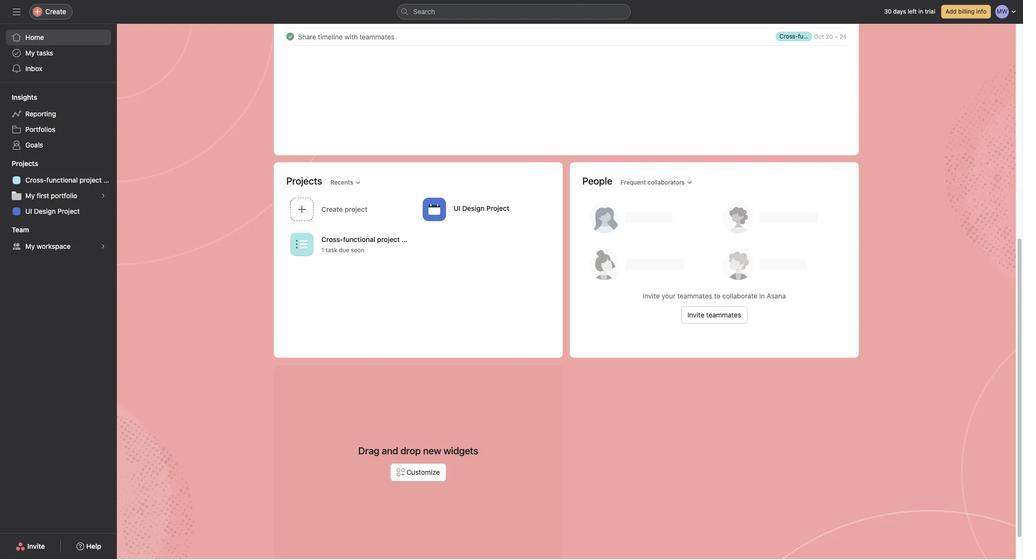 Task type: vqa. For each thing, say whether or not it's contained in the screenshot.
the left functional
yes



Task type: locate. For each thing, give the bounding box(es) containing it.
ui design project
[[454, 204, 510, 212], [25, 207, 80, 215]]

1 horizontal spatial project
[[377, 236, 400, 244]]

cross- up the first
[[25, 176, 46, 184]]

cross- inside projects element
[[25, 176, 46, 184]]

design down the first
[[34, 207, 56, 215]]

frequent
[[621, 179, 646, 186]]

teammates left to at bottom
[[678, 292, 713, 300]]

recents button
[[326, 176, 366, 189]]

2 horizontal spatial invite
[[688, 311, 705, 319]]

0 vertical spatial cross-
[[25, 176, 46, 184]]

teammates
[[360, 32, 395, 41], [678, 292, 713, 300], [707, 311, 742, 319]]

invite teammates button
[[682, 307, 748, 324]]

people
[[583, 175, 613, 186]]

project
[[80, 176, 102, 184], [377, 236, 400, 244]]

24
[[840, 33, 847, 40]]

cross- inside cross-functional project plan 1 task due soon
[[322, 236, 343, 244]]

project up see details, my first portfolio icon
[[80, 176, 102, 184]]

0 vertical spatial in
[[919, 8, 924, 15]]

with
[[345, 32, 358, 41]]

1 horizontal spatial in
[[919, 8, 924, 15]]

ui design project right "calendar" icon
[[454, 204, 510, 212]]

0 horizontal spatial invite
[[27, 542, 45, 551]]

0 vertical spatial my
[[25, 49, 35, 57]]

1 vertical spatial functional
[[343, 236, 376, 244]]

invite inside 'button'
[[688, 311, 705, 319]]

ui design project down my first portfolio
[[25, 207, 80, 215]]

0 vertical spatial project
[[80, 176, 102, 184]]

0 horizontal spatial ui
[[25, 207, 32, 215]]

inbox link
[[6, 61, 111, 77]]

2 vertical spatial teammates
[[707, 311, 742, 319]]

invite
[[643, 292, 660, 300], [688, 311, 705, 319], [27, 542, 45, 551]]

goals
[[25, 141, 43, 149]]

1 horizontal spatial project
[[487, 204, 510, 212]]

insights element
[[0, 89, 117, 155]]

1 vertical spatial cross-
[[322, 236, 343, 244]]

invite inside button
[[27, 542, 45, 551]]

0 horizontal spatial cross-
[[25, 176, 46, 184]]

functional inside projects element
[[46, 176, 78, 184]]

soon
[[351, 247, 365, 254]]

my for my tasks
[[25, 49, 35, 57]]

0 vertical spatial functional
[[46, 176, 78, 184]]

Completed checkbox
[[285, 31, 296, 42]]

1 vertical spatial my
[[25, 192, 35, 200]]

1 horizontal spatial ui design project
[[454, 204, 510, 212]]

0 horizontal spatial design
[[34, 207, 56, 215]]

days
[[894, 8, 907, 15]]

due
[[339, 247, 350, 254]]

my left the first
[[25, 192, 35, 200]]

timeline
[[318, 32, 343, 41]]

my
[[25, 49, 35, 57], [25, 192, 35, 200], [25, 242, 35, 250]]

drop
[[401, 445, 421, 457]]

1 vertical spatial project
[[377, 236, 400, 244]]

left
[[908, 8, 917, 15]]

project inside cross-functional project plan 1 task due soon
[[377, 236, 400, 244]]

project
[[487, 204, 510, 212], [58, 207, 80, 215]]

plan inside projects element
[[104, 176, 117, 184]]

home link
[[6, 30, 111, 45]]

1 horizontal spatial design
[[463, 204, 485, 212]]

your
[[662, 292, 676, 300]]

1 my from the top
[[25, 49, 35, 57]]

team
[[12, 226, 29, 234]]

share timeline with teammates
[[298, 32, 395, 41]]

20
[[826, 33, 834, 40]]

0 vertical spatial plan
[[104, 176, 117, 184]]

3 my from the top
[[25, 242, 35, 250]]

ui
[[454, 204, 461, 212], [25, 207, 32, 215]]

my inside my workspace link
[[25, 242, 35, 250]]

in left asana
[[760, 292, 765, 300]]

teammates down to at bottom
[[707, 311, 742, 319]]

add billing info button
[[942, 5, 992, 19]]

my left tasks
[[25, 49, 35, 57]]

ui design project link
[[419, 194, 551, 226], [6, 204, 111, 219]]

plan for cross-functional project plan 1 task due soon
[[402, 236, 416, 244]]

teams element
[[0, 221, 117, 256]]

functional inside cross-functional project plan 1 task due soon
[[343, 236, 376, 244]]

0 horizontal spatial ui design project
[[25, 207, 80, 215]]

2 vertical spatial invite
[[27, 542, 45, 551]]

in
[[919, 8, 924, 15], [760, 292, 765, 300]]

0 horizontal spatial functional
[[46, 176, 78, 184]]

create
[[45, 7, 66, 16]]

1 horizontal spatial projects
[[287, 175, 322, 186]]

1 horizontal spatial functional
[[343, 236, 376, 244]]

first
[[37, 192, 49, 200]]

functional up soon
[[343, 236, 376, 244]]

0 horizontal spatial ui design project link
[[6, 204, 111, 219]]

invite your teammates to collaborate in asana
[[643, 292, 786, 300]]

drag and drop new widgets
[[359, 445, 479, 457]]

share
[[298, 32, 316, 41]]

ui design project inside projects element
[[25, 207, 80, 215]]

1 horizontal spatial cross-
[[322, 236, 343, 244]]

hide sidebar image
[[13, 8, 20, 16]]

customize
[[407, 468, 440, 477]]

to
[[715, 292, 721, 300]]

new widgets
[[423, 445, 479, 457]]

search button
[[397, 4, 631, 19]]

0 vertical spatial projects
[[12, 159, 38, 168]]

0 horizontal spatial in
[[760, 292, 765, 300]]

projects down goals in the top of the page
[[12, 159, 38, 168]]

portfolio
[[51, 192, 77, 200]]

design
[[463, 204, 485, 212], [34, 207, 56, 215]]

plan inside cross-functional project plan 1 task due soon
[[402, 236, 416, 244]]

2 vertical spatial my
[[25, 242, 35, 250]]

0 horizontal spatial projects
[[12, 159, 38, 168]]

trial
[[926, 8, 936, 15]]

collaborate
[[723, 292, 758, 300]]

my down team
[[25, 242, 35, 250]]

team button
[[0, 225, 29, 235]]

customize button
[[391, 464, 446, 481]]

teammates right with
[[360, 32, 395, 41]]

reporting
[[25, 110, 56, 118]]

my inside the my first portfolio link
[[25, 192, 35, 200]]

my inside my tasks link
[[25, 49, 35, 57]]

in right left
[[919, 8, 924, 15]]

project for cross-functional project plan
[[80, 176, 102, 184]]

insights button
[[0, 93, 37, 102]]

0 horizontal spatial plan
[[104, 176, 117, 184]]

ui up team
[[25, 207, 32, 215]]

projects
[[12, 159, 38, 168], [287, 175, 322, 186]]

cross- for cross-functional project plan 1 task due soon
[[322, 236, 343, 244]]

–
[[835, 33, 839, 40]]

project down create project link
[[377, 236, 400, 244]]

design right "calendar" icon
[[463, 204, 485, 212]]

functional
[[46, 176, 78, 184], [343, 236, 376, 244]]

1 horizontal spatial invite
[[643, 292, 660, 300]]

30 days left in trial
[[885, 8, 936, 15]]

functional up portfolio
[[46, 176, 78, 184]]

2 my from the top
[[25, 192, 35, 200]]

add
[[946, 8, 957, 15]]

invite button
[[9, 538, 51, 556]]

my workspace link
[[6, 239, 111, 254]]

projects left recents
[[287, 175, 322, 186]]

cross- up task
[[322, 236, 343, 244]]

cross-
[[25, 176, 46, 184], [322, 236, 343, 244]]

insights
[[12, 93, 37, 101]]

search list box
[[397, 4, 631, 19]]

ui right "calendar" icon
[[454, 204, 461, 212]]

1 vertical spatial plan
[[402, 236, 416, 244]]

invite for invite teammates
[[688, 311, 705, 319]]

workspace
[[37, 242, 71, 250]]

0 horizontal spatial project
[[80, 176, 102, 184]]

1 vertical spatial invite
[[688, 311, 705, 319]]

global element
[[0, 24, 117, 82]]

0 vertical spatial invite
[[643, 292, 660, 300]]

1 horizontal spatial plan
[[402, 236, 416, 244]]

plan
[[104, 176, 117, 184], [402, 236, 416, 244]]

collaborators
[[648, 179, 685, 186]]



Task type: describe. For each thing, give the bounding box(es) containing it.
calendar image
[[429, 203, 440, 215]]

home
[[25, 33, 44, 41]]

functional for cross-functional project plan
[[46, 176, 78, 184]]

teammates inside 'button'
[[707, 311, 742, 319]]

invite for invite your teammates to collaborate in asana
[[643, 292, 660, 300]]

create project link
[[287, 194, 419, 226]]

recents
[[331, 179, 354, 186]]

oct 20 – 24
[[815, 33, 847, 40]]

cross-functional project plan
[[25, 176, 117, 184]]

cross-functional project plan link
[[6, 173, 117, 188]]

frequent collaborators
[[621, 179, 685, 186]]

my tasks
[[25, 49, 53, 57]]

see details, my first portfolio image
[[100, 193, 106, 199]]

add billing info
[[946, 8, 987, 15]]

inbox
[[25, 64, 42, 73]]

0 vertical spatial teammates
[[360, 32, 395, 41]]

projects inside dropdown button
[[12, 159, 38, 168]]

ui inside projects element
[[25, 207, 32, 215]]

cross-functional project plan 1 task due soon
[[322, 236, 416, 254]]

billing
[[959, 8, 975, 15]]

frequent collaborators button
[[617, 176, 698, 189]]

design inside projects element
[[34, 207, 56, 215]]

1 vertical spatial in
[[760, 292, 765, 300]]

help button
[[70, 538, 108, 556]]

my first portfolio
[[25, 192, 77, 200]]

reporting link
[[6, 106, 111, 122]]

cross- for cross-functional project plan
[[25, 176, 46, 184]]

invite teammates
[[688, 311, 742, 319]]

my tasks link
[[6, 45, 111, 61]]

portfolios
[[25, 125, 55, 134]]

drag
[[359, 445, 380, 457]]

plan for cross-functional project plan
[[104, 176, 117, 184]]

projects button
[[0, 159, 38, 169]]

1 horizontal spatial ui design project link
[[419, 194, 551, 226]]

help
[[86, 542, 101, 551]]

my for my first portfolio
[[25, 192, 35, 200]]

create project
[[322, 205, 368, 213]]

oct
[[815, 33, 825, 40]]

my workspace
[[25, 242, 71, 250]]

info
[[977, 8, 987, 15]]

see details, my workspace image
[[100, 244, 106, 250]]

search
[[413, 7, 435, 16]]

functional for cross-functional project plan 1 task due soon
[[343, 236, 376, 244]]

completed image
[[285, 31, 296, 42]]

task
[[326, 247, 338, 254]]

goals link
[[6, 137, 111, 153]]

1 vertical spatial projects
[[287, 175, 322, 186]]

tasks
[[37, 49, 53, 57]]

1 vertical spatial teammates
[[678, 292, 713, 300]]

portfolios link
[[6, 122, 111, 137]]

1 horizontal spatial ui
[[454, 204, 461, 212]]

my first portfolio link
[[6, 188, 111, 204]]

create button
[[29, 4, 73, 19]]

list image
[[296, 239, 308, 250]]

my for my workspace
[[25, 242, 35, 250]]

0 horizontal spatial project
[[58, 207, 80, 215]]

30
[[885, 8, 892, 15]]

projects element
[[0, 155, 117, 221]]

1
[[322, 247, 324, 254]]

asana
[[767, 292, 786, 300]]

and
[[382, 445, 399, 457]]

project for cross-functional project plan 1 task due soon
[[377, 236, 400, 244]]



